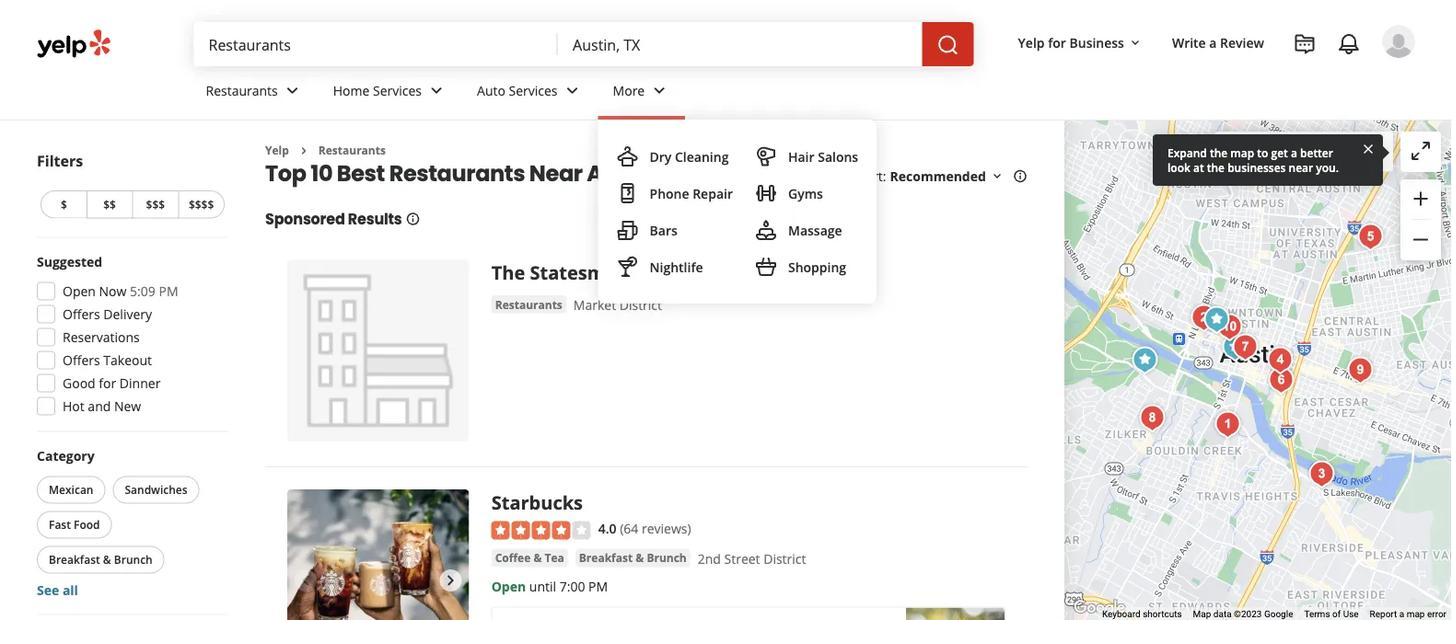 Task type: locate. For each thing, give the bounding box(es) containing it.
menu inside business categories element
[[598, 120, 877, 304]]

2 horizontal spatial &
[[636, 551, 644, 566]]

1 horizontal spatial none field
[[573, 34, 908, 54]]

the
[[492, 260, 525, 286]]

0 horizontal spatial breakfast & brunch button
[[37, 547, 165, 574]]

map right as
[[1313, 143, 1340, 161]]

district
[[620, 297, 662, 314], [764, 551, 807, 568]]

$
[[61, 197, 67, 212]]

1 vertical spatial yelp
[[265, 143, 289, 158]]

& for coffee & tea 'link'
[[534, 551, 542, 566]]

1 vertical spatial offers
[[63, 352, 100, 369]]

1 horizontal spatial breakfast
[[579, 551, 633, 566]]

a right 'write'
[[1210, 34, 1217, 51]]

yelp link
[[265, 143, 289, 158]]

0 horizontal spatial brunch
[[114, 553, 153, 568]]

2 offers from the top
[[63, 352, 100, 369]]

group containing suggested
[[31, 253, 228, 421]]

0 horizontal spatial breakfast
[[49, 553, 100, 568]]

0 vertical spatial restaurants link
[[191, 66, 319, 120]]

24 chevron down v2 image right more
[[649, 80, 671, 102]]

2 vertical spatial restaurants link
[[492, 296, 566, 314]]

restaurants button
[[492, 296, 566, 314]]

group
[[1401, 180, 1442, 261], [31, 253, 228, 421], [33, 447, 228, 600]]

0 vertical spatial pm
[[159, 283, 178, 300]]

reservations
[[63, 329, 140, 346]]

16 chevron down v2 image left 16 info v2 icon
[[990, 169, 1005, 184]]

None search field
[[194, 22, 978, 66]]

breakfast inside group
[[49, 553, 100, 568]]

shopping link
[[748, 249, 866, 286]]

1 horizontal spatial &
[[534, 551, 542, 566]]

24 chevron down v2 image for more
[[649, 80, 671, 102]]

home services link
[[319, 66, 463, 120]]

mexican
[[49, 483, 93, 498]]

slideshow element
[[287, 490, 470, 621]]

2nd
[[698, 551, 721, 568]]

write a review
[[1173, 34, 1265, 51]]

24 chevron down v2 image
[[282, 80, 304, 102], [426, 80, 448, 102], [649, 80, 671, 102]]

1 services from the left
[[373, 82, 422, 99]]

services
[[373, 82, 422, 99], [509, 82, 558, 99]]

4 star rating image
[[492, 522, 591, 540]]

sponsored results
[[265, 209, 402, 230]]

map left error on the right
[[1407, 610, 1426, 621]]

a for report
[[1400, 610, 1405, 621]]

open down suggested
[[63, 283, 96, 300]]

yelp inside button
[[1019, 34, 1045, 51]]

for inside group
[[99, 375, 116, 392]]

offers takeout
[[63, 352, 152, 369]]

sort:
[[859, 168, 887, 185]]

pm right the 5:09
[[159, 283, 178, 300]]

write
[[1173, 34, 1207, 51]]

coffee & tea button
[[492, 550, 568, 568]]

map
[[1313, 143, 1340, 161], [1231, 145, 1255, 160], [1407, 610, 1426, 621]]

a right report
[[1400, 610, 1405, 621]]

category
[[37, 448, 95, 465]]

1 vertical spatial for
[[99, 375, 116, 392]]

1 horizontal spatial map
[[1313, 143, 1340, 161]]

& left tea
[[534, 551, 542, 566]]

anthem image
[[1264, 363, 1300, 399]]

nightlife link
[[609, 249, 741, 286]]

1 horizontal spatial yelp
[[1019, 34, 1045, 51]]

$$
[[103, 197, 116, 212]]

the statesman link
[[492, 260, 629, 286]]

16 chevron down v2 image inside recommended popup button
[[990, 169, 1005, 184]]

now
[[99, 283, 127, 300]]

& down 4.0 (64 reviews)
[[636, 551, 644, 566]]

yelp
[[1019, 34, 1045, 51], [265, 143, 289, 158]]

breakfast & brunch button down (64
[[576, 550, 691, 568]]

good
[[63, 375, 96, 392]]

none field near
[[573, 34, 908, 54]]

mexican button
[[37, 477, 105, 504]]

market district
[[574, 297, 662, 314]]

zoom out image
[[1411, 229, 1433, 251]]

open down "coffee"
[[492, 579, 526, 596]]

previous image
[[295, 570, 317, 592]]

(64
[[620, 521, 639, 538]]

good for dinner
[[63, 375, 161, 392]]

breakfast for the right the breakfast & brunch button
[[579, 551, 633, 566]]

services right 'home'
[[373, 82, 422, 99]]

a inside write a review link
[[1210, 34, 1217, 51]]

0 horizontal spatial services
[[373, 82, 422, 99]]

terms of use
[[1305, 610, 1359, 621]]

takeout
[[103, 352, 152, 369]]

breakfast up all
[[49, 553, 100, 568]]

tea
[[545, 551, 565, 566]]

notifications image
[[1339, 33, 1361, 55]]

keyboard shortcuts button
[[1103, 609, 1183, 621]]

None field
[[209, 34, 544, 54], [573, 34, 908, 54]]

breakfast & brunch down food
[[49, 553, 153, 568]]

restaurants link up the yelp link
[[191, 66, 319, 120]]

16 chevron right v2 image
[[297, 144, 311, 158]]

0 vertical spatial 16 chevron down v2 image
[[1129, 36, 1143, 50]]

near
[[530, 158, 583, 189]]

1 24 chevron down v2 image from the left
[[282, 80, 304, 102]]

cleaning
[[675, 148, 729, 165]]

map for error
[[1407, 610, 1426, 621]]

none field 'find'
[[209, 34, 544, 54]]

menu containing dry cleaning
[[598, 120, 877, 304]]

offers up good
[[63, 352, 100, 369]]

& down fast food button
[[103, 553, 111, 568]]

restaurants link down the
[[492, 296, 566, 314]]

brunch down reviews)
[[647, 551, 687, 566]]

restaurants
[[206, 82, 278, 99], [319, 143, 386, 158], [389, 158, 525, 189], [495, 297, 563, 312]]

a for write
[[1210, 34, 1217, 51]]

breakfast & brunch button
[[37, 547, 165, 574], [576, 550, 691, 568]]

1 horizontal spatial a
[[1292, 145, 1298, 160]]

yelp left business
[[1019, 34, 1045, 51]]

yelp left 16 chevron right v2 image
[[265, 143, 289, 158]]

sponsored
[[265, 209, 345, 230]]

group containing category
[[33, 447, 228, 600]]

map inside expand the map to get a better look at the businesses near you.
[[1231, 145, 1255, 160]]

0 horizontal spatial yelp
[[265, 143, 289, 158]]

1 none field from the left
[[209, 34, 544, 54]]

24 chevron down v2 image left 'home'
[[282, 80, 304, 102]]

open
[[63, 283, 96, 300], [492, 579, 526, 596]]

16 chevron down v2 image for yelp for business
[[1129, 36, 1143, 50]]

0 horizontal spatial breakfast & brunch
[[49, 553, 153, 568]]

0 vertical spatial district
[[620, 297, 662, 314]]

open inside group
[[63, 283, 96, 300]]

0 horizontal spatial 24 chevron down v2 image
[[282, 80, 304, 102]]

2 services from the left
[[509, 82, 558, 99]]

24 gyms v2 image
[[755, 182, 778, 205]]

1 horizontal spatial brunch
[[647, 551, 687, 566]]

market
[[574, 297, 616, 314]]

moves
[[1343, 143, 1383, 161]]

0 horizontal spatial pm
[[159, 283, 178, 300]]

0 horizontal spatial open
[[63, 283, 96, 300]]

16 chevron down v2 image inside yelp for business button
[[1129, 36, 1143, 50]]

2 horizontal spatial map
[[1407, 610, 1426, 621]]

24 chevron down v2 image inside the home services link
[[426, 80, 448, 102]]

24 chevron down v2 image inside more link
[[649, 80, 671, 102]]

food
[[74, 518, 100, 533]]

review
[[1221, 34, 1265, 51]]

1 vertical spatial district
[[764, 551, 807, 568]]

chuy's image
[[1127, 342, 1164, 379]]

restaurants up the yelp link
[[206, 82, 278, 99]]

open for filters
[[63, 283, 96, 300]]

2 24 chevron down v2 image from the left
[[426, 80, 448, 102]]

moonshine patio bar & grill image
[[1263, 342, 1299, 379]]

starbucks
[[492, 490, 583, 516]]

24 bars v2 image
[[617, 219, 639, 241]]

and
[[88, 398, 111, 416]]

auto services
[[477, 82, 558, 99]]

restaurants down the
[[495, 297, 563, 312]]

repair
[[693, 185, 733, 202]]

for left business
[[1049, 34, 1067, 51]]

24 chevron down v2 image
[[562, 80, 584, 102]]

1 vertical spatial pm
[[589, 579, 608, 596]]

0 horizontal spatial map
[[1231, 145, 1255, 160]]

0 vertical spatial yelp
[[1019, 34, 1045, 51]]

breakfast & brunch
[[579, 551, 687, 566], [49, 553, 153, 568]]

0 horizontal spatial none field
[[209, 34, 544, 54]]

a right get
[[1292, 145, 1298, 160]]

4.0
[[599, 521, 617, 538]]

business categories element
[[191, 66, 1416, 304]]

1 horizontal spatial for
[[1049, 34, 1067, 51]]

recommended button
[[890, 168, 1005, 185]]

restaurants inside button
[[495, 297, 563, 312]]

breakfast
[[579, 551, 633, 566], [49, 553, 100, 568]]

2 vertical spatial a
[[1400, 610, 1405, 621]]

map left to
[[1231, 145, 1255, 160]]

0 vertical spatial open
[[63, 283, 96, 300]]

1 horizontal spatial 16 chevron down v2 image
[[1129, 36, 1143, 50]]

1 offers from the top
[[63, 306, 100, 323]]

for
[[1049, 34, 1067, 51], [99, 375, 116, 392]]

brunch down sandwiches button
[[114, 553, 153, 568]]

0 horizontal spatial 16 chevron down v2 image
[[990, 169, 1005, 184]]

red ash image
[[1228, 329, 1264, 366]]

breakfast down 4.0 at the bottom left of page
[[579, 551, 633, 566]]

home
[[333, 82, 370, 99]]

offers up reservations
[[63, 306, 100, 323]]

bars link
[[609, 212, 741, 249]]

district down 24 happy hour v2 icon on the left of the page
[[620, 297, 662, 314]]

until
[[530, 579, 557, 596]]

auto
[[477, 82, 506, 99]]

2 horizontal spatial 24 chevron down v2 image
[[649, 80, 671, 102]]

1 horizontal spatial services
[[509, 82, 558, 99]]

restaurants link
[[191, 66, 319, 120], [319, 143, 386, 158], [492, 296, 566, 314]]

for inside yelp for business button
[[1049, 34, 1067, 51]]

breakfast & brunch for the breakfast & brunch button to the left
[[49, 553, 153, 568]]

see
[[37, 582, 59, 600]]

keyboard shortcuts
[[1103, 610, 1183, 621]]

1 horizontal spatial pm
[[589, 579, 608, 596]]

5:09
[[130, 283, 156, 300]]

for for yelp
[[1049, 34, 1067, 51]]

2 none field from the left
[[573, 34, 908, 54]]

16 info v2 image
[[406, 212, 421, 227]]

breakfast & brunch down (64
[[579, 551, 687, 566]]

services left 24 chevron down v2 icon
[[509, 82, 558, 99]]

$$ button
[[86, 191, 132, 219]]

massage
[[789, 222, 843, 239]]

google image
[[1070, 597, 1130, 621]]

1 vertical spatial 16 chevron down v2 image
[[990, 169, 1005, 184]]

salty sow image
[[1353, 219, 1390, 256]]

0 vertical spatial a
[[1210, 34, 1217, 51]]

open for sponsored results
[[492, 579, 526, 596]]

1 horizontal spatial breakfast & brunch
[[579, 551, 687, 566]]

0 horizontal spatial for
[[99, 375, 116, 392]]

breakfast & brunch button down food
[[37, 547, 165, 574]]

1 vertical spatial open
[[492, 579, 526, 596]]

restaurants link right 16 chevron right v2 image
[[319, 143, 386, 158]]

2 horizontal spatial a
[[1400, 610, 1405, 621]]

expand
[[1168, 145, 1208, 160]]

1 horizontal spatial open
[[492, 579, 526, 596]]

coffee
[[495, 551, 531, 566]]

for down offers takeout
[[99, 375, 116, 392]]

suerte image
[[1343, 352, 1380, 389]]

0 vertical spatial offers
[[63, 306, 100, 323]]

google
[[1265, 610, 1294, 621]]

0 vertical spatial for
[[1049, 34, 1067, 51]]

map for to
[[1231, 145, 1255, 160]]

for for good
[[99, 375, 116, 392]]

16 chevron down v2 image
[[1129, 36, 1143, 50], [990, 169, 1005, 184]]

0 horizontal spatial a
[[1210, 34, 1217, 51]]

1 vertical spatial a
[[1292, 145, 1298, 160]]

1 horizontal spatial breakfast & brunch button
[[576, 550, 691, 568]]

breakfast & brunch inside group
[[49, 553, 153, 568]]

menu
[[598, 120, 877, 304]]

24 chevron down v2 image for home services
[[426, 80, 448, 102]]

16 chevron down v2 image right business
[[1129, 36, 1143, 50]]

& inside button
[[534, 551, 542, 566]]

3 24 chevron down v2 image from the left
[[649, 80, 671, 102]]

recommended
[[890, 168, 987, 185]]

1 horizontal spatial 24 chevron down v2 image
[[426, 80, 448, 102]]

dry cleaning
[[650, 148, 729, 165]]

pm for filters
[[159, 283, 178, 300]]

1 horizontal spatial district
[[764, 551, 807, 568]]

district right street
[[764, 551, 807, 568]]

24 chevron down v2 image left auto
[[426, 80, 448, 102]]

results
[[348, 209, 402, 230]]

pm right 7:00
[[589, 579, 608, 596]]



Task type: describe. For each thing, give the bounding box(es) containing it.
$$$
[[146, 197, 165, 212]]

nightlife
[[650, 258, 703, 276]]

hair salons link
[[748, 138, 866, 175]]

Near text field
[[573, 34, 908, 54]]

0 horizontal spatial district
[[620, 297, 662, 314]]

report
[[1371, 610, 1398, 621]]

user actions element
[[1004, 23, 1442, 136]]

ruby a. image
[[1383, 25, 1416, 58]]

search image
[[938, 34, 960, 56]]

4.0 (64 reviews)
[[599, 521, 692, 538]]

austin,
[[587, 158, 665, 189]]

1618 asian fusion image
[[1304, 457, 1341, 493]]

restaurants right 16 chevron right v2 image
[[319, 143, 386, 158]]

of
[[1333, 610, 1342, 621]]

hair
[[789, 148, 815, 165]]

expand map image
[[1411, 140, 1433, 162]]

odd duck image
[[1135, 400, 1171, 437]]

open now 5:09 pm
[[63, 283, 178, 300]]

delivery
[[103, 306, 152, 323]]

zoom in image
[[1411, 188, 1433, 210]]

a inside expand the map to get a better look at the businesses near you.
[[1292, 145, 1298, 160]]

$ button
[[41, 191, 86, 219]]

reviews)
[[642, 521, 692, 538]]

0 horizontal spatial &
[[103, 553, 111, 568]]

offers for offers delivery
[[63, 306, 100, 323]]

better
[[1301, 145, 1334, 160]]

1 vertical spatial restaurants link
[[319, 143, 386, 158]]

next image
[[440, 570, 462, 592]]

write a review link
[[1165, 26, 1272, 59]]

search
[[1252, 143, 1293, 161]]

close image
[[1362, 141, 1376, 157]]

map data ©2023 google
[[1194, 610, 1294, 621]]

24 massage v2 image
[[755, 219, 778, 241]]

16 info v2 image
[[1013, 169, 1028, 184]]

search as map moves
[[1252, 143, 1383, 161]]

& for breakfast & brunch link
[[636, 551, 644, 566]]

more
[[613, 82, 645, 99]]

expand the map to get a better look at the businesses near you. tooltip
[[1153, 135, 1384, 186]]

map region
[[830, 0, 1453, 621]]

qi austin image
[[1186, 300, 1223, 337]]

Find text field
[[209, 34, 544, 54]]

phone
[[650, 185, 690, 202]]

new
[[114, 398, 141, 416]]

aba - austin image
[[1210, 407, 1247, 444]]

hot and new
[[63, 398, 141, 416]]

starbucks image
[[1217, 329, 1254, 366]]

offers for offers takeout
[[63, 352, 100, 369]]

fast food button
[[37, 512, 112, 539]]

suggested
[[37, 253, 102, 271]]

keyboard
[[1103, 610, 1141, 621]]

top 10 best restaurants near austin, texas
[[265, 158, 734, 189]]

breakfast & brunch link
[[576, 550, 691, 568]]

2nd street district
[[698, 551, 807, 568]]

services for home services
[[373, 82, 422, 99]]

phone repair link
[[609, 175, 741, 212]]

projects image
[[1294, 33, 1317, 55]]

massage link
[[748, 212, 866, 249]]

error
[[1428, 610, 1447, 621]]

shopping
[[789, 258, 847, 276]]

coffee & tea link
[[492, 550, 568, 568]]

brunch inside breakfast & brunch link
[[647, 551, 687, 566]]

to
[[1258, 145, 1269, 160]]

salons
[[818, 148, 859, 165]]

sandwiches
[[125, 483, 188, 498]]

auto services link
[[463, 66, 598, 120]]

offers delivery
[[63, 306, 152, 323]]

phone repair
[[650, 185, 733, 202]]

gyms link
[[748, 175, 866, 212]]

expand the map to get a better look at the businesses near you.
[[1168, 145, 1340, 175]]

home services
[[333, 82, 422, 99]]

fast food
[[49, 518, 100, 533]]

data
[[1214, 610, 1232, 621]]

as
[[1296, 143, 1309, 161]]

shortcuts
[[1143, 610, 1183, 621]]

dinner
[[120, 375, 161, 392]]

restaurants inside business categories element
[[206, 82, 278, 99]]

sandwiches button
[[113, 477, 200, 504]]

see all
[[37, 582, 78, 600]]

get
[[1272, 145, 1289, 160]]

$$$$ button
[[178, 191, 225, 219]]

hot
[[63, 398, 85, 416]]

24 salon v2 image
[[755, 146, 778, 168]]

report a map error link
[[1371, 610, 1447, 621]]

24 shopping v2 image
[[755, 256, 778, 278]]

the statesman
[[492, 260, 629, 286]]

24 phone repair v2 image
[[617, 182, 639, 205]]

filters
[[37, 151, 83, 171]]

yelp for business
[[1019, 34, 1125, 51]]

near
[[1289, 160, 1314, 175]]

statesman
[[530, 260, 629, 286]]

hair salons
[[789, 148, 859, 165]]

gyms
[[789, 185, 824, 202]]

yelp for business button
[[1011, 26, 1151, 59]]

services for auto services
[[509, 82, 558, 99]]

map for moves
[[1313, 143, 1340, 161]]

tenten image
[[1212, 309, 1249, 346]]

brunch inside group
[[114, 553, 153, 568]]

24 happy hour v2 image
[[617, 256, 639, 278]]

all
[[63, 582, 78, 600]]

24 dry cleaning v2 image
[[617, 146, 639, 168]]

10
[[311, 158, 333, 189]]

the statesman image
[[1199, 302, 1236, 339]]

yelp for yelp for business
[[1019, 34, 1045, 51]]

breakfast & brunch for the right the breakfast & brunch button
[[579, 551, 687, 566]]

24 chevron down v2 image for restaurants
[[282, 80, 304, 102]]

breakfast for the breakfast & brunch button to the left
[[49, 553, 100, 568]]

yelp for the yelp link
[[265, 143, 289, 158]]

©2023
[[1235, 610, 1263, 621]]

7:00
[[560, 579, 585, 596]]

use
[[1344, 610, 1359, 621]]

more link
[[598, 66, 686, 120]]

restaurants up 16 info v2 image
[[389, 158, 525, 189]]

restaurants link inside business categories element
[[191, 66, 319, 120]]

starbucks link
[[492, 490, 583, 516]]

16 chevron down v2 image for recommended
[[990, 169, 1005, 184]]

street
[[725, 551, 761, 568]]

open until 7:00 pm
[[492, 579, 608, 596]]

fast
[[49, 518, 71, 533]]

dry cleaning link
[[609, 138, 741, 175]]

terms of use link
[[1305, 610, 1359, 621]]

pm for sponsored results
[[589, 579, 608, 596]]

texas
[[669, 158, 734, 189]]

$$$$
[[189, 197, 214, 212]]



Task type: vqa. For each thing, say whether or not it's contained in the screenshot.
topmost Restaurants Link
yes



